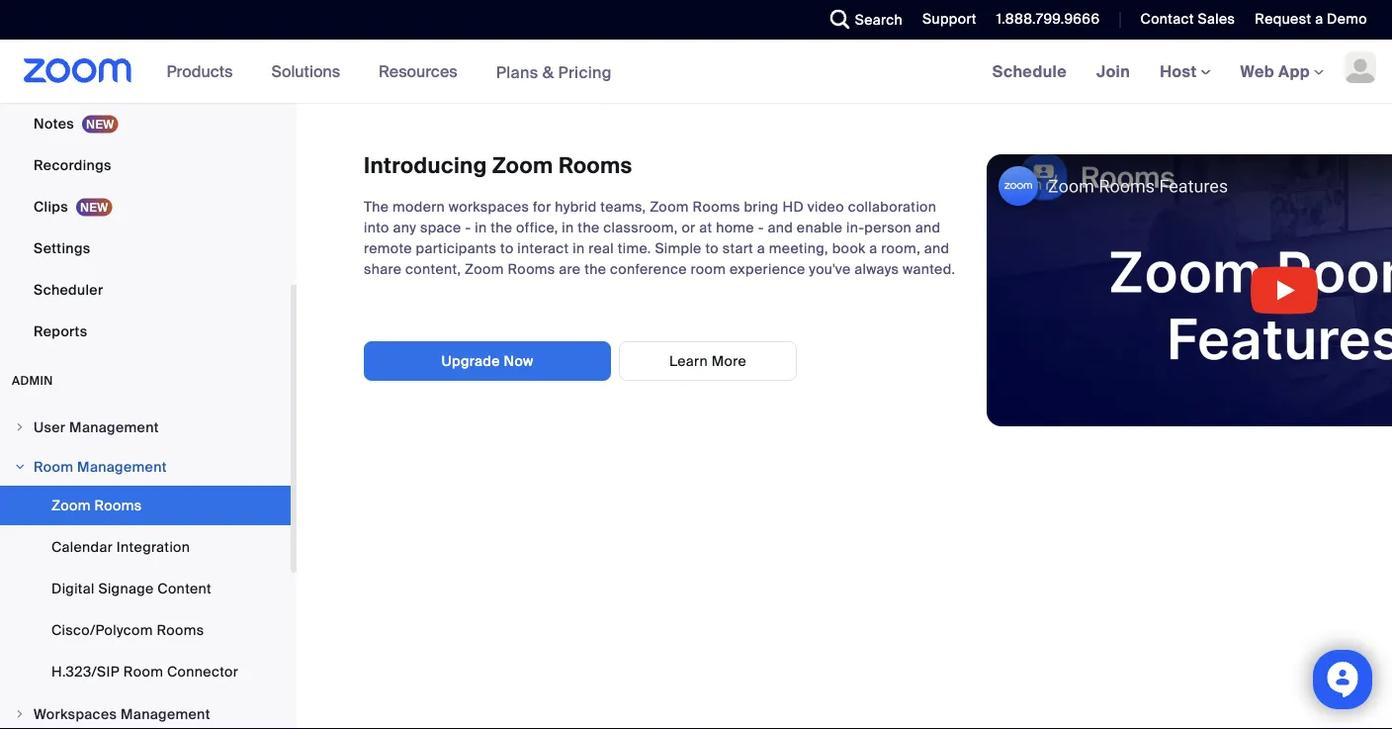 Task type: describe. For each thing, give the bounding box(es) containing it.
zoom up or
[[650, 198, 689, 216]]

wanted.
[[903, 260, 956, 278]]

product information navigation
[[152, 40, 627, 104]]

2 - from the left
[[758, 219, 764, 237]]

room management menu item
[[0, 448, 291, 486]]

solutions button
[[271, 40, 349, 103]]

signage
[[98, 579, 154, 597]]

plans
[[496, 62, 539, 82]]

zoom logo image
[[24, 58, 132, 83]]

cisco/polycom rooms
[[51, 621, 204, 639]]

calendar integration
[[51, 538, 190, 556]]

sales
[[1198, 10, 1236, 28]]

introducing zoom rooms
[[364, 152, 633, 180]]

h.323/sip
[[51, 662, 120, 681]]

content,
[[406, 260, 461, 278]]

settings
[[34, 239, 91, 257]]

right image for user management
[[14, 421, 26, 433]]

cisco/polycom rooms link
[[0, 610, 291, 650]]

user management menu item
[[0, 409, 291, 446]]

simple
[[655, 239, 702, 258]]

learn
[[670, 352, 708, 370]]

pricing
[[558, 62, 612, 82]]

2 to from the left
[[706, 239, 719, 258]]

introducing
[[364, 152, 487, 180]]

digital
[[51, 579, 95, 597]]

and up wanted.
[[925, 239, 950, 258]]

management for user management
[[69, 418, 159, 436]]

join link
[[1082, 40, 1146, 103]]

cisco/polycom
[[51, 621, 153, 639]]

h.323/sip room connector link
[[0, 652, 291, 691]]

time.
[[618, 239, 652, 258]]

learn more
[[670, 352, 747, 370]]

now
[[504, 352, 534, 370]]

management for workspaces management
[[121, 705, 210, 723]]

rooms up hybrid
[[559, 152, 633, 180]]

profile picture image
[[1345, 51, 1377, 83]]

clips link
[[0, 187, 291, 227]]

personal menu menu
[[0, 0, 291, 353]]

person
[[865, 219, 912, 237]]

any
[[393, 219, 417, 237]]

1.888.799.9666
[[997, 10, 1100, 28]]

banner containing products
[[0, 40, 1393, 104]]

h.323/sip room connector
[[51, 662, 239, 681]]

products
[[167, 61, 233, 82]]

rooms down content
[[157, 621, 204, 639]]

upgrade
[[442, 352, 500, 370]]

host
[[1160, 61, 1201, 82]]

learn more link
[[619, 341, 797, 381]]

conference
[[610, 260, 687, 278]]

join
[[1097, 61, 1131, 82]]

at
[[700, 219, 713, 237]]

in left real
[[573, 239, 585, 258]]

solutions
[[271, 61, 340, 82]]

zoom rooms
[[51, 496, 142, 514]]

1 horizontal spatial a
[[870, 239, 878, 258]]

contact sales
[[1141, 10, 1236, 28]]

integration
[[117, 538, 190, 556]]

enable
[[797, 219, 843, 237]]

plans & pricing
[[496, 62, 612, 82]]

user management
[[34, 418, 159, 436]]

1 - from the left
[[465, 219, 471, 237]]

support
[[923, 10, 977, 28]]

remote
[[364, 239, 412, 258]]

room
[[691, 260, 726, 278]]

the down workspaces
[[491, 219, 513, 237]]

contact
[[1141, 10, 1195, 28]]

app
[[1279, 61, 1311, 82]]

are
[[559, 260, 581, 278]]

classroom,
[[604, 219, 678, 237]]

2 horizontal spatial a
[[1316, 10, 1324, 28]]

hd
[[783, 198, 804, 216]]

recordings
[[34, 156, 112, 174]]

request
[[1256, 10, 1312, 28]]

more
[[712, 352, 747, 370]]

resources
[[379, 61, 458, 82]]

admin
[[12, 373, 53, 388]]

real
[[589, 239, 614, 258]]

in-
[[847, 219, 865, 237]]

zoom inside room management menu
[[51, 496, 91, 514]]

into
[[364, 219, 390, 237]]

workspaces management
[[34, 705, 210, 723]]



Task type: locate. For each thing, give the bounding box(es) containing it.
schedule link
[[978, 40, 1082, 103]]

zoom down participants
[[465, 260, 504, 278]]

settings link
[[0, 229, 291, 268]]

&
[[543, 62, 554, 82]]

right image inside room management menu item
[[14, 461, 26, 473]]

in down workspaces
[[475, 219, 487, 237]]

2 right image from the top
[[14, 461, 26, 473]]

meeting,
[[769, 239, 829, 258]]

digital signage content
[[51, 579, 212, 597]]

1 vertical spatial room
[[123, 662, 163, 681]]

1 horizontal spatial room
[[123, 662, 163, 681]]

book
[[833, 239, 866, 258]]

banner
[[0, 40, 1393, 104]]

video
[[808, 198, 845, 216]]

rooms up calendar integration
[[94, 496, 142, 514]]

home
[[716, 219, 755, 237]]

1 vertical spatial management
[[77, 458, 167, 476]]

workspaces
[[449, 198, 530, 216]]

1.888.799.9666 button
[[982, 0, 1105, 40], [997, 10, 1100, 28]]

notes link
[[0, 104, 291, 143]]

rooms down interact
[[508, 260, 556, 278]]

management for room management
[[77, 458, 167, 476]]

a left demo
[[1316, 10, 1324, 28]]

plans & pricing link
[[496, 62, 612, 82], [496, 62, 612, 82]]

upgrade now link
[[364, 341, 611, 381]]

content
[[157, 579, 212, 597]]

workspaces management menu item
[[0, 695, 291, 729]]

room inside menu
[[123, 662, 163, 681]]

- up participants
[[465, 219, 471, 237]]

search button
[[816, 0, 908, 40]]

right image for room management
[[14, 461, 26, 473]]

right image
[[14, 708, 26, 720]]

or
[[682, 219, 696, 237]]

request a demo link
[[1241, 0, 1393, 40], [1256, 10, 1368, 28]]

the modern workspaces for hybrid teams, zoom rooms bring hd video collaboration into any space - in the office, in the classroom, or at home - and enable in-person and remote participants to interact in real time. simple to start a meeting, book a room, and share content, zoom rooms are the conference room experience you've always wanted.
[[364, 198, 956, 278]]

always
[[855, 260, 900, 278]]

participants
[[416, 239, 497, 258]]

and up room, at the top right
[[916, 219, 941, 237]]

experience
[[730, 260, 806, 278]]

in
[[475, 219, 487, 237], [562, 219, 574, 237], [573, 239, 585, 258]]

the
[[491, 219, 513, 237], [578, 219, 600, 237], [585, 260, 607, 278]]

management inside "menu item"
[[69, 418, 159, 436]]

meetings navigation
[[978, 40, 1393, 104]]

the
[[364, 198, 389, 216]]

search
[[855, 10, 903, 29]]

to up room
[[706, 239, 719, 258]]

side navigation navigation
[[0, 0, 297, 729]]

share
[[364, 260, 402, 278]]

reports
[[34, 322, 87, 340]]

interact
[[518, 239, 569, 258]]

clips
[[34, 197, 68, 216]]

0 vertical spatial right image
[[14, 421, 26, 433]]

collaboration
[[848, 198, 937, 216]]

right image
[[14, 421, 26, 433], [14, 461, 26, 473]]

right image left user
[[14, 421, 26, 433]]

a up 'always'
[[870, 239, 878, 258]]

to left interact
[[501, 239, 514, 258]]

admin menu menu
[[0, 409, 291, 729]]

and down hd at right top
[[768, 219, 793, 237]]

1 vertical spatial right image
[[14, 461, 26, 473]]

user
[[34, 418, 66, 436]]

request a demo
[[1256, 10, 1368, 28]]

0 vertical spatial management
[[69, 418, 159, 436]]

rooms up the at
[[693, 198, 741, 216]]

demo
[[1328, 10, 1368, 28]]

hybrid
[[555, 198, 597, 216]]

2 vertical spatial management
[[121, 705, 210, 723]]

workspaces
[[34, 705, 117, 723]]

1 right image from the top
[[14, 421, 26, 433]]

recordings link
[[0, 145, 291, 185]]

schedule
[[993, 61, 1067, 82]]

reports link
[[0, 312, 291, 351]]

a up experience
[[758, 239, 766, 258]]

a
[[1316, 10, 1324, 28], [758, 239, 766, 258], [870, 239, 878, 258]]

space
[[420, 219, 462, 237]]

resources button
[[379, 40, 467, 103]]

scheduler
[[34, 280, 103, 299]]

zoom rooms link
[[0, 486, 291, 525]]

connector
[[167, 662, 239, 681]]

the down real
[[585, 260, 607, 278]]

1 to from the left
[[501, 239, 514, 258]]

room up workspaces management menu item
[[123, 662, 163, 681]]

web
[[1241, 61, 1275, 82]]

you've
[[810, 260, 851, 278]]

1 horizontal spatial to
[[706, 239, 719, 258]]

support link
[[908, 0, 982, 40], [923, 10, 977, 28]]

right image inside user management "menu item"
[[14, 421, 26, 433]]

room management menu
[[0, 486, 291, 693]]

- down bring
[[758, 219, 764, 237]]

management up zoom rooms link
[[77, 458, 167, 476]]

bring
[[744, 198, 779, 216]]

web app button
[[1241, 61, 1325, 82]]

digital signage content link
[[0, 569, 291, 608]]

room management
[[34, 458, 167, 476]]

zoom up for
[[493, 152, 553, 180]]

contact sales link
[[1126, 0, 1241, 40], [1141, 10, 1236, 28]]

teams,
[[601, 198, 646, 216]]

0 horizontal spatial -
[[465, 219, 471, 237]]

office,
[[516, 219, 559, 237]]

zoom up "calendar"
[[51, 496, 91, 514]]

right image left room management
[[14, 461, 26, 473]]

notes
[[34, 114, 74, 133]]

calendar integration link
[[0, 527, 291, 567]]

web app
[[1241, 61, 1311, 82]]

management up room management
[[69, 418, 159, 436]]

products button
[[167, 40, 242, 103]]

1 horizontal spatial -
[[758, 219, 764, 237]]

room down user
[[34, 458, 74, 476]]

the up real
[[578, 219, 600, 237]]

0 horizontal spatial room
[[34, 458, 74, 476]]

in down hybrid
[[562, 219, 574, 237]]

rooms
[[559, 152, 633, 180], [693, 198, 741, 216], [508, 260, 556, 278], [94, 496, 142, 514], [157, 621, 204, 639]]

room inside menu item
[[34, 458, 74, 476]]

upgrade now
[[442, 352, 534, 370]]

modern
[[393, 198, 445, 216]]

0 horizontal spatial a
[[758, 239, 766, 258]]

start
[[723, 239, 754, 258]]

room,
[[882, 239, 921, 258]]

0 vertical spatial room
[[34, 458, 74, 476]]

for
[[533, 198, 552, 216]]

zoom
[[493, 152, 553, 180], [650, 198, 689, 216], [465, 260, 504, 278], [51, 496, 91, 514]]

0 horizontal spatial to
[[501, 239, 514, 258]]

calendar
[[51, 538, 113, 556]]

management down h.323/sip room connector link on the bottom left of page
[[121, 705, 210, 723]]



Task type: vqa. For each thing, say whether or not it's contained in the screenshot.
You'Ve
yes



